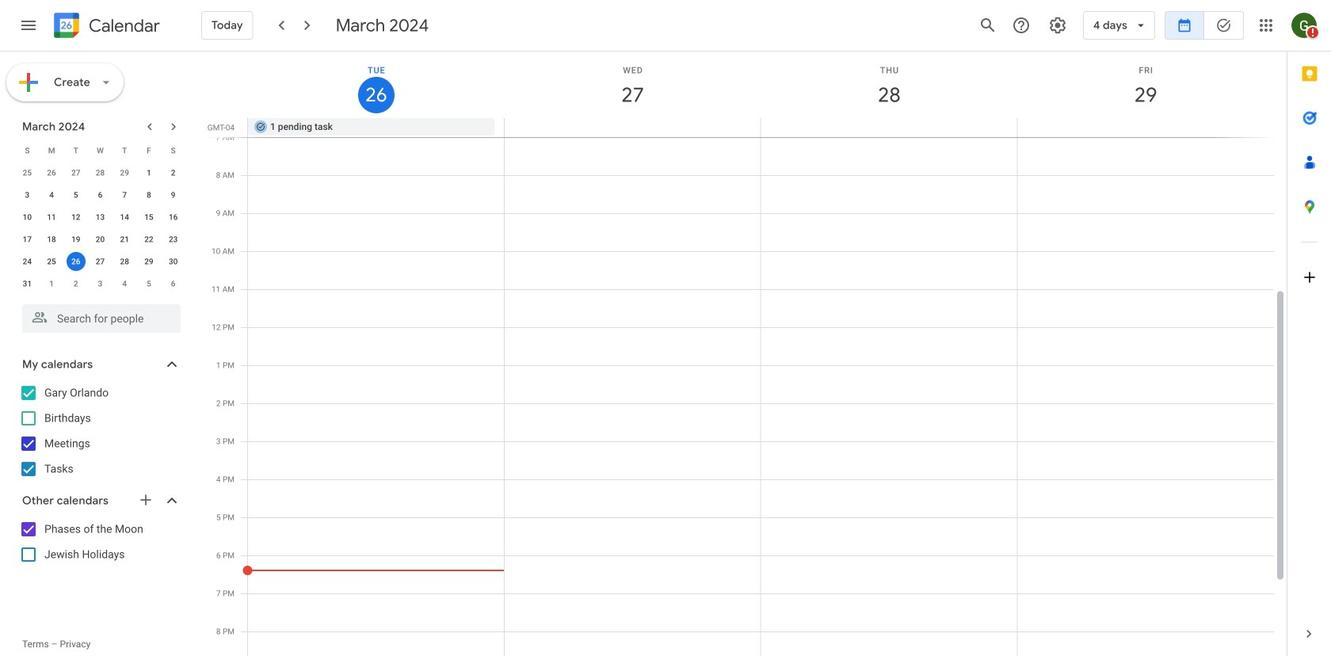 Task type: locate. For each thing, give the bounding box(es) containing it.
24 element
[[18, 252, 37, 271]]

heading inside calendar element
[[86, 16, 160, 35]]

april 3 element
[[91, 274, 110, 293]]

22 element
[[139, 230, 158, 249]]

18 element
[[42, 230, 61, 249]]

25 element
[[42, 252, 61, 271]]

other calendars list
[[3, 517, 197, 567]]

11 element
[[42, 208, 61, 227]]

cell inside march 2024 grid
[[64, 250, 88, 273]]

4 element
[[42, 185, 61, 204]]

cell
[[504, 118, 761, 137], [761, 118, 1017, 137], [1017, 118, 1274, 137], [64, 250, 88, 273]]

13 element
[[91, 208, 110, 227]]

settings menu image
[[1048, 16, 1067, 35]]

tab list
[[1288, 52, 1331, 612]]

27 element
[[91, 252, 110, 271]]

14 element
[[115, 208, 134, 227]]

row
[[241, 118, 1287, 137], [15, 139, 185, 162], [15, 162, 185, 184], [15, 184, 185, 206], [15, 206, 185, 228], [15, 228, 185, 250], [15, 250, 185, 273], [15, 273, 185, 295]]

20 element
[[91, 230, 110, 249]]

february 28 element
[[91, 163, 110, 182]]

april 5 element
[[139, 274, 158, 293]]

16 element
[[164, 208, 183, 227]]

None search field
[[0, 298, 197, 333]]

19 element
[[66, 230, 85, 249]]

heading
[[86, 16, 160, 35]]

6 element
[[91, 185, 110, 204]]

23 element
[[164, 230, 183, 249]]

2 element
[[164, 163, 183, 182]]

10 element
[[18, 208, 37, 227]]

28 element
[[115, 252, 134, 271]]

row group
[[15, 162, 185, 295]]

february 25 element
[[18, 163, 37, 182]]

5 element
[[66, 185, 85, 204]]

8 element
[[139, 185, 158, 204]]

31 element
[[18, 274, 37, 293]]

grid
[[203, 52, 1287, 656]]



Task type: describe. For each thing, give the bounding box(es) containing it.
29 element
[[139, 252, 158, 271]]

april 6 element
[[164, 274, 183, 293]]

12 element
[[66, 208, 85, 227]]

30 element
[[164, 252, 183, 271]]

15 element
[[139, 208, 158, 227]]

february 27 element
[[66, 163, 85, 182]]

26, today element
[[66, 252, 85, 271]]

add other calendars image
[[138, 492, 154, 508]]

17 element
[[18, 230, 37, 249]]

3 element
[[18, 185, 37, 204]]

21 element
[[115, 230, 134, 249]]

april 1 element
[[42, 274, 61, 293]]

march 2024 grid
[[15, 139, 185, 295]]

9 element
[[164, 185, 183, 204]]

7 element
[[115, 185, 134, 204]]

calendar element
[[51, 10, 160, 44]]

february 26 element
[[42, 163, 61, 182]]

april 4 element
[[115, 274, 134, 293]]

my calendars list
[[3, 380, 197, 482]]

february 29 element
[[115, 163, 134, 182]]

april 2 element
[[66, 274, 85, 293]]

1 element
[[139, 163, 158, 182]]

main drawer image
[[19, 16, 38, 35]]

Search for people text field
[[32, 304, 171, 333]]



Task type: vqa. For each thing, say whether or not it's contained in the screenshot.
heading
yes



